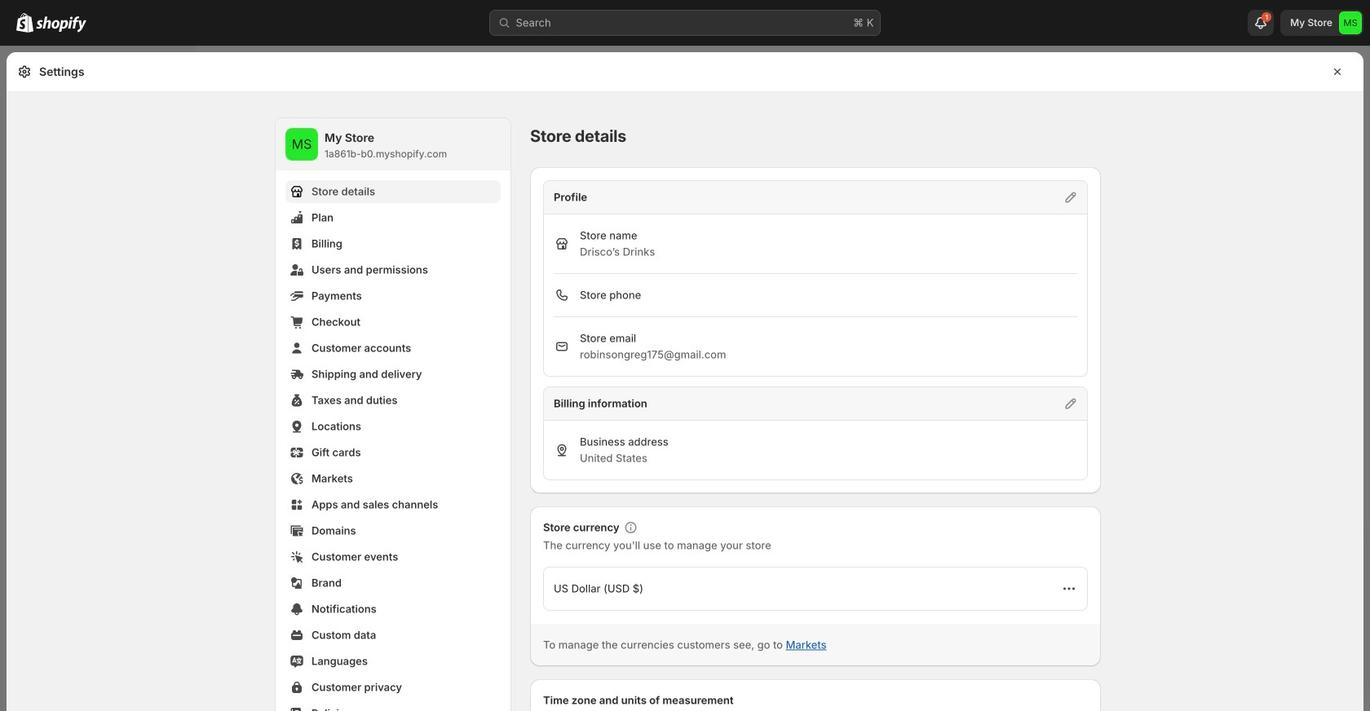Task type: describe. For each thing, give the bounding box(es) containing it.
shop settings menu element
[[276, 118, 511, 712]]

settings dialog
[[7, 52, 1364, 712]]

0 horizontal spatial shopify image
[[16, 13, 33, 32]]

1 horizontal spatial shopify image
[[36, 16, 87, 32]]



Task type: vqa. For each thing, say whether or not it's contained in the screenshot.
My Store image
yes



Task type: locate. For each thing, give the bounding box(es) containing it.
my store image
[[286, 128, 318, 161]]

shopify image
[[16, 13, 33, 32], [36, 16, 87, 32]]

my store image
[[1340, 11, 1363, 34]]



